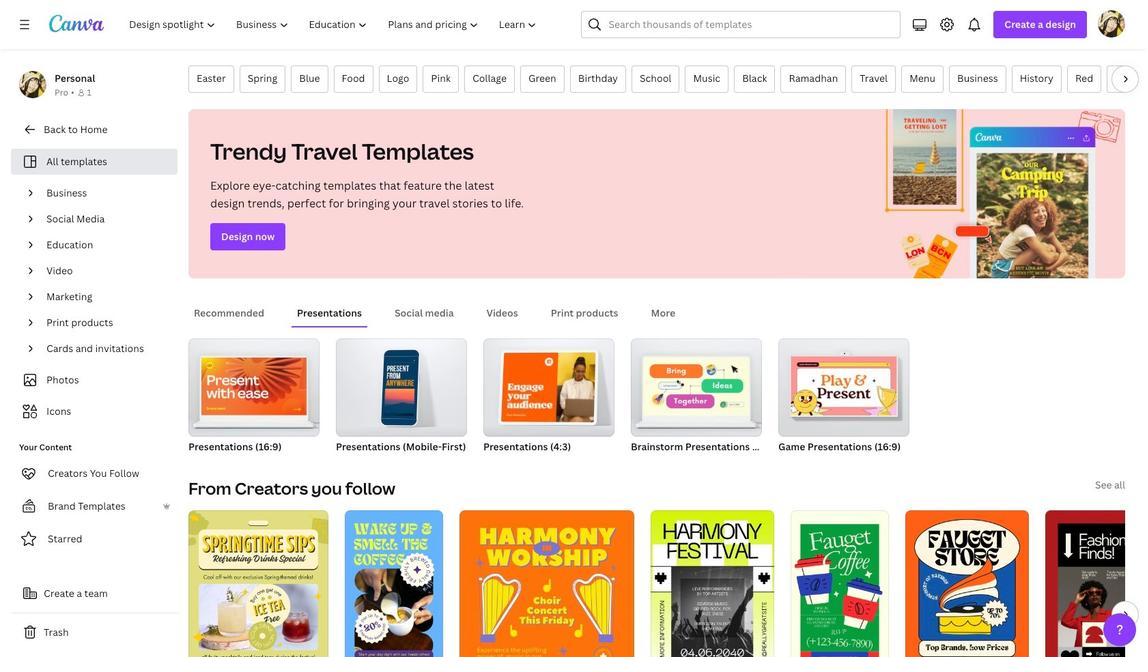 Task type: locate. For each thing, give the bounding box(es) containing it.
top level navigation element
[[120, 11, 549, 38]]

light green yellow modern coffee shop promo instagram ad image
[[188, 511, 328, 658]]

orange and blue hand drawn music store flyer image
[[906, 511, 1029, 658]]

green and red flat design coffee instagram story image
[[791, 511, 889, 658]]

brainstorm presentation (16:9) image
[[631, 339, 762, 437], [644, 358, 749, 416]]

presentation (4:3) image
[[484, 339, 615, 437], [501, 353, 596, 423]]

Search search field
[[609, 12, 892, 38]]

trendy travel templates image
[[871, 109, 1126, 279]]

presentation (mobile-first) image
[[336, 339, 467, 437], [381, 357, 419, 419]]

presentation (16:9) image
[[188, 339, 320, 437], [201, 358, 307, 416]]

orange yellow hand drawn music festival instagram post image
[[459, 511, 634, 658]]

None search field
[[582, 11, 901, 38]]

game presentation (16:9) image
[[779, 339, 910, 437], [791, 357, 897, 416]]

red and black geometric fashion instagram story image
[[1046, 511, 1144, 658]]



Task type: describe. For each thing, give the bounding box(es) containing it.
blue purple flat design coffee discount instagram story image
[[345, 511, 443, 658]]

yellow and black modern festival flyer image
[[651, 511, 774, 658]]

stephanie aranda image
[[1098, 10, 1126, 38]]



Task type: vqa. For each thing, say whether or not it's contained in the screenshot.
STEPHANIE ARANDA ICON
yes



